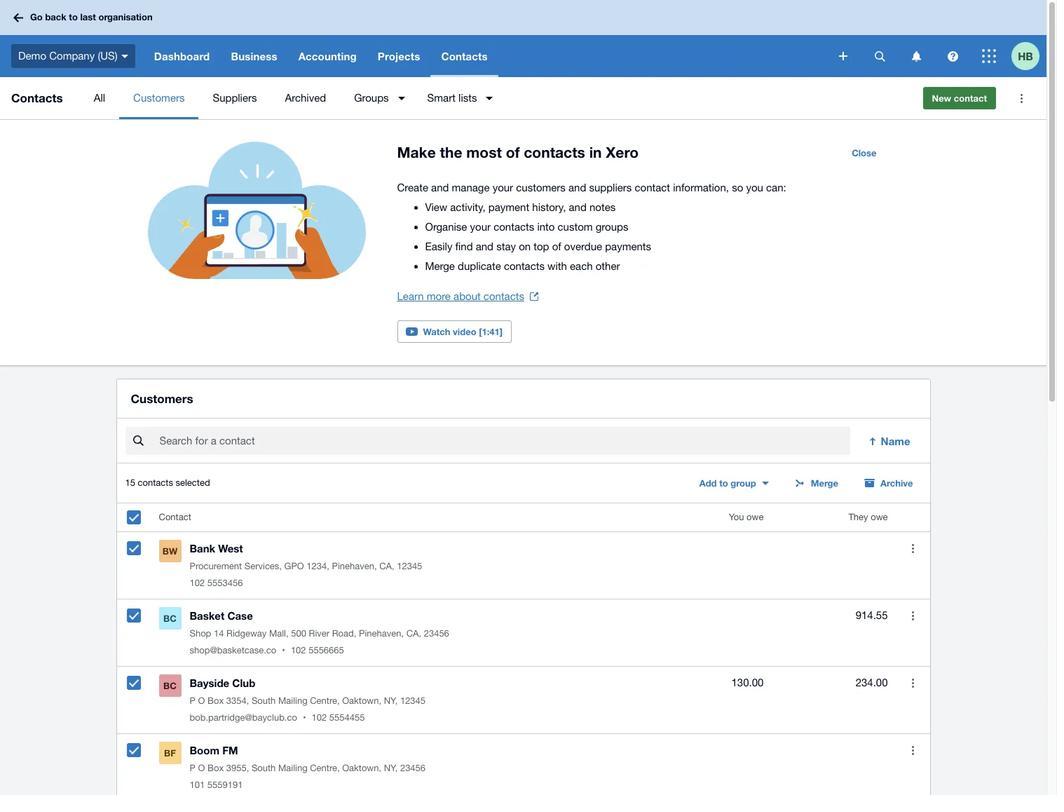 Task type: vqa. For each thing, say whether or not it's contained in the screenshot.
More row options POPUP BUTTON
yes



Task type: locate. For each thing, give the bounding box(es) containing it.
12345
[[397, 561, 422, 572], [400, 696, 426, 706]]

1 vertical spatial to
[[720, 478, 728, 489]]

company
[[49, 50, 95, 62]]

4 more row options button from the top
[[899, 736, 927, 764]]

1 vertical spatial box
[[208, 763, 224, 774]]

1 ny, from the top
[[384, 696, 398, 706]]

o for boom fm
[[198, 763, 205, 774]]

1 vertical spatial mailing
[[278, 763, 308, 774]]

projects
[[378, 50, 420, 62]]

customers
[[133, 92, 185, 104], [131, 391, 193, 406]]

last
[[80, 11, 96, 23]]

0 vertical spatial customers
[[133, 92, 185, 104]]

centre,
[[310, 696, 340, 706], [310, 763, 340, 774]]

name
[[881, 435, 911, 448]]

in
[[589, 144, 602, 161]]

0 horizontal spatial 102
[[190, 578, 205, 588]]

0 horizontal spatial contacts
[[11, 90, 63, 105]]

0 vertical spatial contacts
[[441, 50, 488, 62]]

1 horizontal spatial to
[[720, 478, 728, 489]]

1 vertical spatial ny,
[[384, 763, 398, 774]]

your
[[493, 182, 513, 194], [470, 221, 491, 233]]

p for boom fm
[[190, 763, 196, 774]]

south right 3354, on the left of page
[[252, 696, 276, 706]]

owe right you
[[747, 512, 764, 523]]

• inside basket case shop 14 ridgeway mall, 500 river road, pinehaven, ca, 23456 shop@basketcase.co • 102 5556665
[[282, 645, 285, 656]]

oaktown, inside boom fm p o box 3955, south mailing centre, oaktown, ny, 23456 101 5559191
[[342, 763, 382, 774]]

0 vertical spatial mailing
[[278, 696, 308, 706]]

o up 101
[[198, 763, 205, 774]]

1 o from the top
[[198, 696, 205, 706]]

0 vertical spatial •
[[282, 645, 285, 656]]

23456 inside basket case shop 14 ridgeway mall, 500 river road, pinehaven, ca, 23456 shop@basketcase.co • 102 5556665
[[424, 628, 449, 639]]

15 contacts selected
[[125, 478, 210, 488]]

to
[[69, 11, 78, 23], [720, 478, 728, 489]]

all
[[94, 92, 105, 104]]

1 vertical spatial merge
[[811, 478, 839, 489]]

0 horizontal spatial of
[[506, 144, 520, 161]]

pinehaven, right 1234,
[[332, 561, 377, 572]]

1 horizontal spatial ca,
[[406, 628, 422, 639]]

to right add
[[720, 478, 728, 489]]

0 vertical spatial more row options image
[[912, 544, 914, 553]]

pinehaven, right road,
[[359, 628, 404, 639]]

102 inside 'bayside club p o box 3354, south mailing centre, oaktown, ny, 12345 bob.partridge@bayclub.co • 102 5554455'
[[312, 713, 327, 723]]

0 vertical spatial ny,
[[384, 696, 398, 706]]

102 for bayside club
[[312, 713, 327, 723]]

customers button
[[119, 77, 199, 119]]

1 south from the top
[[252, 696, 276, 706]]

Search for a contact field
[[158, 428, 850, 455]]

1 oaktown, from the top
[[342, 696, 382, 706]]

102 inside basket case shop 14 ridgeway mall, 500 river road, pinehaven, ca, 23456 shop@basketcase.co • 102 5556665
[[291, 645, 306, 656]]

merge left archive button
[[811, 478, 839, 489]]

1 vertical spatial south
[[252, 763, 276, 774]]

go
[[30, 11, 43, 23]]

bf
[[164, 748, 176, 759]]

contacts down merge duplicate contacts with each other
[[484, 290, 524, 302]]

1 centre, from the top
[[310, 696, 340, 706]]

0 vertical spatial contact
[[954, 93, 987, 104]]

1 vertical spatial more row options image
[[912, 679, 914, 688]]

hb button
[[1012, 35, 1047, 77]]

and left suppliers
[[569, 182, 586, 194]]

mailing inside boom fm p o box 3955, south mailing centre, oaktown, ny, 23456 101 5559191
[[278, 763, 308, 774]]

banner containing hb
[[0, 0, 1047, 77]]

1 vertical spatial •
[[303, 713, 306, 723]]

ny,
[[384, 696, 398, 706], [384, 763, 398, 774]]

0 horizontal spatial •
[[282, 645, 285, 656]]

p up 101
[[190, 763, 196, 774]]

centre, for boom fm
[[310, 763, 340, 774]]

0 horizontal spatial owe
[[747, 512, 764, 523]]

1 vertical spatial 102
[[291, 645, 306, 656]]

notes
[[590, 201, 616, 213]]

oaktown, inside 'bayside club p o box 3354, south mailing centre, oaktown, ny, 12345 bob.partridge@bayclub.co • 102 5554455'
[[342, 696, 382, 706]]

demo company (us)
[[18, 50, 118, 62]]

close
[[852, 147, 877, 158]]

contacts down demo
[[11, 90, 63, 105]]

1 more row options image from the top
[[912, 544, 914, 553]]

more row options image right 914.55 link
[[912, 611, 914, 620]]

of right "top"
[[552, 241, 561, 252]]

2 horizontal spatial 102
[[312, 713, 327, 723]]

demo company (us) button
[[0, 35, 144, 77]]

stay
[[497, 241, 516, 252]]

bc left 'bayside'
[[163, 680, 177, 692]]

organise
[[425, 221, 467, 233]]

2 centre, from the top
[[310, 763, 340, 774]]

ca, right road,
[[406, 628, 422, 639]]

2 bc from the top
[[163, 680, 177, 692]]

your down activity,
[[470, 221, 491, 233]]

0 vertical spatial merge
[[425, 260, 455, 272]]

west
[[218, 542, 243, 555]]

0 vertical spatial your
[[493, 182, 513, 194]]

0 vertical spatial more row options image
[[912, 611, 914, 620]]

1 vertical spatial 23456
[[400, 763, 426, 774]]

ny, for boom fm
[[384, 763, 398, 774]]

basket case shop 14 ridgeway mall, 500 river road, pinehaven, ca, 23456 shop@basketcase.co • 102 5556665
[[190, 610, 449, 656]]

• for basket case
[[282, 645, 285, 656]]

0 vertical spatial box
[[208, 696, 224, 706]]

video
[[453, 326, 477, 337]]

all button
[[80, 77, 119, 119]]

15
[[125, 478, 135, 488]]

contacts up lists in the left top of the page
[[441, 50, 488, 62]]

merge for merge duplicate contacts with each other
[[425, 260, 455, 272]]

pinehaven,
[[332, 561, 377, 572], [359, 628, 404, 639]]

14
[[214, 628, 224, 639]]

102 down procurement
[[190, 578, 205, 588]]

2 ny, from the top
[[384, 763, 398, 774]]

your up "payment"
[[493, 182, 513, 194]]

2 p from the top
[[190, 763, 196, 774]]

suppliers button
[[199, 77, 271, 119]]

2 o from the top
[[198, 763, 205, 774]]

bc left basket
[[163, 613, 177, 624]]

overdue
[[564, 241, 602, 252]]

0 vertical spatial bc
[[163, 613, 177, 624]]

0 vertical spatial pinehaven,
[[332, 561, 377, 572]]

more row options image
[[912, 611, 914, 620], [912, 679, 914, 688]]

navigation
[[144, 35, 830, 77]]

south
[[252, 696, 276, 706], [252, 763, 276, 774]]

0 vertical spatial ca,
[[379, 561, 395, 572]]

1 bc from the top
[[163, 613, 177, 624]]

easily find and stay on top of overdue payments
[[425, 241, 652, 252]]

accounting button
[[288, 35, 367, 77]]

into
[[537, 221, 555, 233]]

bob.partridge@bayclub.co
[[190, 713, 297, 723]]

ca, right 1234,
[[379, 561, 395, 572]]

contact right suppliers
[[635, 182, 670, 194]]

can:
[[766, 182, 787, 194]]

0 vertical spatial 12345
[[397, 561, 422, 572]]

2 owe from the left
[[871, 512, 888, 523]]

2 oaktown, from the top
[[342, 763, 382, 774]]

south inside 'bayside club p o box 3354, south mailing centre, oaktown, ny, 12345 bob.partridge@bayclub.co • 102 5554455'
[[252, 696, 276, 706]]

0 horizontal spatial your
[[470, 221, 491, 233]]

1 mailing from the top
[[278, 696, 308, 706]]

archive button
[[856, 472, 922, 495]]

svg image
[[121, 55, 128, 58]]

accounting
[[298, 50, 357, 62]]

p inside 'bayside club p o box 3354, south mailing centre, oaktown, ny, 12345 bob.partridge@bayclub.co • 102 5554455'
[[190, 696, 196, 706]]

south inside boom fm p o box 3955, south mailing centre, oaktown, ny, 23456 101 5559191
[[252, 763, 276, 774]]

with
[[548, 260, 567, 272]]

to left last
[[69, 11, 78, 23]]

102 left 5554455
[[312, 713, 327, 723]]

• left 5554455
[[303, 713, 306, 723]]

contacts up customers at the top
[[524, 144, 585, 161]]

case
[[227, 610, 253, 622]]

svg image
[[13, 13, 23, 22], [982, 49, 996, 63], [875, 51, 885, 61], [912, 51, 921, 61], [948, 51, 958, 61], [839, 52, 848, 60]]

merge down easily
[[425, 260, 455, 272]]

club
[[232, 677, 256, 689]]

contacts down "payment"
[[494, 221, 534, 233]]

o inside 'bayside club p o box 3354, south mailing centre, oaktown, ny, 12345 bob.partridge@bayclub.co • 102 5554455'
[[198, 696, 205, 706]]

2 box from the top
[[208, 763, 224, 774]]

of
[[506, 144, 520, 161], [552, 241, 561, 252]]

centre, down 5554455
[[310, 763, 340, 774]]

o inside boom fm p o box 3955, south mailing centre, oaktown, ny, 23456 101 5559191
[[198, 763, 205, 774]]

customers
[[516, 182, 566, 194]]

watch video [1:41] button
[[397, 320, 512, 343]]

• down mall,
[[282, 645, 285, 656]]

1 vertical spatial of
[[552, 241, 561, 252]]

oaktown, up 5554455
[[342, 696, 382, 706]]

102 down the 500
[[291, 645, 306, 656]]

1 vertical spatial bc
[[163, 680, 177, 692]]

p down 'bayside'
[[190, 696, 196, 706]]

o down 'bayside'
[[198, 696, 205, 706]]

south right 3955,
[[252, 763, 276, 774]]

1 vertical spatial contacts
[[11, 90, 63, 105]]

dashboard
[[154, 50, 210, 62]]

0 horizontal spatial contact
[[635, 182, 670, 194]]

1 vertical spatial 12345
[[400, 696, 426, 706]]

0 horizontal spatial merge
[[425, 260, 455, 272]]

1 horizontal spatial owe
[[871, 512, 888, 523]]

0 vertical spatial 102
[[190, 578, 205, 588]]

merge inside merge button
[[811, 478, 839, 489]]

1 horizontal spatial •
[[303, 713, 306, 723]]

0 vertical spatial oaktown,
[[342, 696, 382, 706]]

contact list table element
[[117, 504, 930, 795]]

information,
[[673, 182, 729, 194]]

merge
[[425, 260, 455, 272], [811, 478, 839, 489]]

1 vertical spatial ca,
[[406, 628, 422, 639]]

mailing inside 'bayside club p o box 3354, south mailing centre, oaktown, ny, 12345 bob.partridge@bayclub.co • 102 5554455'
[[278, 696, 308, 706]]

suppliers
[[213, 92, 257, 104]]

contacts
[[524, 144, 585, 161], [494, 221, 534, 233], [504, 260, 545, 272], [484, 290, 524, 302], [138, 478, 173, 488]]

• inside 'bayside club p o box 3354, south mailing centre, oaktown, ny, 12345 bob.partridge@bayclub.co • 102 5554455'
[[303, 713, 306, 723]]

0 vertical spatial o
[[198, 696, 205, 706]]

contacts
[[441, 50, 488, 62], [11, 90, 63, 105]]

business button
[[220, 35, 288, 77]]

1 vertical spatial o
[[198, 763, 205, 774]]

south for club
[[252, 696, 276, 706]]

101
[[190, 780, 205, 790]]

p inside boom fm p o box 3955, south mailing centre, oaktown, ny, 23456 101 5559191
[[190, 763, 196, 774]]

mailing right 3955,
[[278, 763, 308, 774]]

oaktown, for boom fm
[[342, 763, 382, 774]]

0 vertical spatial 23456
[[424, 628, 449, 639]]

2 mailing from the top
[[278, 763, 308, 774]]

navigation containing dashboard
[[144, 35, 830, 77]]

centre, inside 'bayside club p o box 3354, south mailing centre, oaktown, ny, 12345 bob.partridge@bayclub.co • 102 5554455'
[[310, 696, 340, 706]]

234.00
[[856, 677, 888, 689]]

2 more row options image from the top
[[912, 746, 914, 755]]

1 horizontal spatial contacts
[[441, 50, 488, 62]]

1 more row options image from the top
[[912, 611, 914, 620]]

0 vertical spatial centre,
[[310, 696, 340, 706]]

they owe
[[849, 512, 888, 523]]

1 box from the top
[[208, 696, 224, 706]]

0 vertical spatial p
[[190, 696, 196, 706]]

12345 inside 'bayside club p o box 3354, south mailing centre, oaktown, ny, 12345 bob.partridge@bayclub.co • 102 5554455'
[[400, 696, 426, 706]]

archived button
[[271, 77, 340, 119]]

ca,
[[379, 561, 395, 572], [406, 628, 422, 639]]

box inside boom fm p o box 3955, south mailing centre, oaktown, ny, 23456 101 5559191
[[208, 763, 224, 774]]

0 horizontal spatial ca,
[[379, 561, 395, 572]]

projects button
[[367, 35, 431, 77]]

box down 'bayside'
[[208, 696, 224, 706]]

1 p from the top
[[190, 696, 196, 706]]

102
[[190, 578, 205, 588], [291, 645, 306, 656], [312, 713, 327, 723]]

box inside 'bayside club p o box 3354, south mailing centre, oaktown, ny, 12345 bob.partridge@bayclub.co • 102 5554455'
[[208, 696, 224, 706]]

box for bayside
[[208, 696, 224, 706]]

130.00 link
[[732, 675, 764, 692]]

ca, inside bank west procurement services, gpo 1234, pinehaven, ca, 12345 102 5553456
[[379, 561, 395, 572]]

business
[[231, 50, 277, 62]]

owe right they on the bottom right
[[871, 512, 888, 523]]

• for bayside club
[[303, 713, 306, 723]]

2 more row options image from the top
[[912, 679, 914, 688]]

new contact button
[[923, 87, 996, 109]]

0 horizontal spatial to
[[69, 11, 78, 23]]

more row options image right 234.00 link
[[912, 679, 914, 688]]

1 vertical spatial p
[[190, 763, 196, 774]]

box up 5559191
[[208, 763, 224, 774]]

payments
[[605, 241, 652, 252]]

centre, inside boom fm p o box 3955, south mailing centre, oaktown, ny, 23456 101 5559191
[[310, 763, 340, 774]]

1 vertical spatial oaktown,
[[342, 763, 382, 774]]

mailing for fm
[[278, 763, 308, 774]]

1 horizontal spatial contact
[[954, 93, 987, 104]]

2 south from the top
[[252, 763, 276, 774]]

1 horizontal spatial merge
[[811, 478, 839, 489]]

banner
[[0, 0, 1047, 77]]

0 vertical spatial south
[[252, 696, 276, 706]]

centre, for bayside club
[[310, 696, 340, 706]]

contact
[[954, 93, 987, 104], [635, 182, 670, 194]]

manage
[[452, 182, 490, 194]]

mailing up bob.partridge@bayclub.co
[[278, 696, 308, 706]]

1 vertical spatial more row options image
[[912, 746, 914, 755]]

menu
[[80, 77, 912, 119]]

more
[[427, 290, 451, 302]]

road,
[[332, 628, 356, 639]]

ny, inside boom fm p o box 3955, south mailing centre, oaktown, ny, 23456 101 5559191
[[384, 763, 398, 774]]

1 horizontal spatial your
[[493, 182, 513, 194]]

23456 inside boom fm p o box 3955, south mailing centre, oaktown, ny, 23456 101 5559191
[[400, 763, 426, 774]]

owe for you owe
[[747, 512, 764, 523]]

1 owe from the left
[[747, 512, 764, 523]]

centre, up 5554455
[[310, 696, 340, 706]]

1 horizontal spatial 102
[[291, 645, 306, 656]]

3 more row options button from the top
[[899, 669, 927, 697]]

1 vertical spatial centre,
[[310, 763, 340, 774]]

you
[[729, 512, 744, 523]]

2 vertical spatial 102
[[312, 713, 327, 723]]

0 vertical spatial to
[[69, 11, 78, 23]]

oaktown,
[[342, 696, 382, 706], [342, 763, 382, 774]]

contact right 'new'
[[954, 93, 987, 104]]

more row options image
[[912, 544, 914, 553], [912, 746, 914, 755]]

shop@basketcase.co
[[190, 645, 277, 656]]

archive
[[881, 478, 913, 489]]

bc
[[163, 613, 177, 624], [163, 680, 177, 692]]

[1:41]
[[479, 326, 503, 337]]

ny, inside 'bayside club p o box 3354, south mailing centre, oaktown, ny, 12345 bob.partridge@bayclub.co • 102 5554455'
[[384, 696, 398, 706]]

234.00 link
[[856, 675, 888, 692]]

history,
[[532, 201, 566, 213]]

oaktown, down 5554455
[[342, 763, 382, 774]]

of right the most
[[506, 144, 520, 161]]

1 horizontal spatial of
[[552, 241, 561, 252]]

contact inside new contact button
[[954, 93, 987, 104]]

1 vertical spatial pinehaven,
[[359, 628, 404, 639]]



Task type: describe. For each thing, give the bounding box(es) containing it.
other
[[596, 260, 620, 272]]

hb
[[1018, 49, 1034, 62]]

pinehaven, inside basket case shop 14 ridgeway mall, 500 river road, pinehaven, ca, 23456 shop@basketcase.co • 102 5556665
[[359, 628, 404, 639]]

contacts inside dropdown button
[[441, 50, 488, 62]]

create
[[397, 182, 428, 194]]

new
[[932, 93, 952, 104]]

contacts right 15
[[138, 478, 173, 488]]

pinehaven, inside bank west procurement services, gpo 1234, pinehaven, ca, 12345 102 5553456
[[332, 561, 377, 572]]

mall,
[[269, 628, 289, 639]]

dashboard link
[[144, 35, 220, 77]]

groups button
[[340, 77, 413, 119]]

914.55 link
[[856, 607, 888, 624]]

south for fm
[[252, 763, 276, 774]]

mailing for club
[[278, 696, 308, 706]]

to inside add to group popup button
[[720, 478, 728, 489]]

3354,
[[226, 696, 249, 706]]

0 vertical spatial of
[[506, 144, 520, 161]]

activity,
[[450, 201, 486, 213]]

914.55
[[856, 610, 888, 621]]

most
[[467, 144, 502, 161]]

2 more row options button from the top
[[899, 602, 927, 630]]

5554455
[[329, 713, 365, 723]]

payment
[[489, 201, 530, 213]]

102 inside bank west procurement services, gpo 1234, pinehaven, ca, 12345 102 5553456
[[190, 578, 205, 588]]

1 vertical spatial your
[[470, 221, 491, 233]]

23456 for boom fm
[[400, 763, 426, 774]]

contact
[[159, 512, 191, 523]]

customers inside customers 'button'
[[133, 92, 185, 104]]

p for bayside club
[[190, 696, 196, 706]]

more row options image for west
[[912, 544, 914, 553]]

they
[[849, 512, 869, 523]]

learn more about contacts
[[397, 290, 524, 302]]

1 vertical spatial customers
[[131, 391, 193, 406]]

bayside
[[190, 677, 229, 689]]

merge for merge
[[811, 478, 839, 489]]

top
[[534, 241, 549, 252]]

add to group
[[700, 478, 756, 489]]

watch video [1:41]
[[423, 326, 503, 337]]

view
[[425, 201, 447, 213]]

contacts button
[[431, 35, 498, 77]]

boom
[[190, 744, 219, 757]]

about
[[454, 290, 481, 302]]

menu containing all
[[80, 77, 912, 119]]

group
[[731, 478, 756, 489]]

contacts down on
[[504, 260, 545, 272]]

and up custom
[[569, 201, 587, 213]]

and up duplicate
[[476, 241, 494, 252]]

1234,
[[307, 561, 330, 572]]

basket
[[190, 610, 225, 622]]

5553456
[[207, 578, 243, 588]]

and up view
[[431, 182, 449, 194]]

lists
[[459, 92, 477, 104]]

to inside go back to last organisation link
[[69, 11, 78, 23]]

you
[[746, 182, 764, 194]]

new contact
[[932, 93, 987, 104]]

boom fm p o box 3955, south mailing centre, oaktown, ny, 23456 101 5559191
[[190, 744, 426, 790]]

bank west procurement services, gpo 1234, pinehaven, ca, 12345 102 5553456
[[190, 542, 422, 588]]

make the most of contacts in xero
[[397, 144, 639, 161]]

groups
[[354, 92, 389, 104]]

ca, inside basket case shop 14 ridgeway mall, 500 river road, pinehaven, ca, 23456 shop@basketcase.co • 102 5556665
[[406, 628, 422, 639]]

12345 inside bank west procurement services, gpo 1234, pinehaven, ca, 12345 102 5553456
[[397, 561, 422, 572]]

102 for basket case
[[291, 645, 306, 656]]

custom
[[558, 221, 593, 233]]

back
[[45, 11, 66, 23]]

add to group button
[[691, 472, 777, 495]]

5556665
[[309, 645, 344, 656]]

river
[[309, 628, 330, 639]]

the
[[440, 144, 462, 161]]

gpo
[[284, 561, 304, 572]]

bayside club p o box 3354, south mailing centre, oaktown, ny, 12345 bob.partridge@bayclub.co • 102 5554455
[[190, 677, 426, 723]]

find
[[455, 241, 473, 252]]

smart lists button
[[413, 77, 502, 119]]

fm
[[222, 744, 238, 757]]

make
[[397, 144, 436, 161]]

(us)
[[98, 50, 118, 62]]

each
[[570, 260, 593, 272]]

1 more row options button from the top
[[899, 534, 927, 563]]

oaktown, for bayside club
[[342, 696, 382, 706]]

svg image inside go back to last organisation link
[[13, 13, 23, 22]]

organisation
[[99, 11, 153, 23]]

5559191
[[207, 780, 243, 790]]

130.00
[[732, 677, 764, 689]]

merge duplicate contacts with each other
[[425, 260, 620, 272]]

learn more about contacts link
[[397, 287, 539, 306]]

500
[[291, 628, 306, 639]]

owe for they owe
[[871, 512, 888, 523]]

actions menu image
[[1008, 84, 1036, 112]]

23456 for basket case
[[424, 628, 449, 639]]

more row options image for fm
[[912, 746, 914, 755]]

merge button
[[786, 472, 847, 495]]

ridgeway
[[226, 628, 267, 639]]

you owe
[[729, 512, 764, 523]]

bc for bayside club
[[163, 680, 177, 692]]

add
[[700, 478, 717, 489]]

bc for basket case
[[163, 613, 177, 624]]

groups
[[596, 221, 629, 233]]

box for boom
[[208, 763, 224, 774]]

bw
[[163, 546, 178, 557]]

easily
[[425, 241, 453, 252]]

shop
[[190, 628, 211, 639]]

smart
[[427, 92, 456, 104]]

so
[[732, 182, 743, 194]]

go back to last organisation
[[30, 11, 153, 23]]

1 vertical spatial contact
[[635, 182, 670, 194]]

ny, for bayside club
[[384, 696, 398, 706]]

services,
[[245, 561, 282, 572]]

o for bayside club
[[198, 696, 205, 706]]



